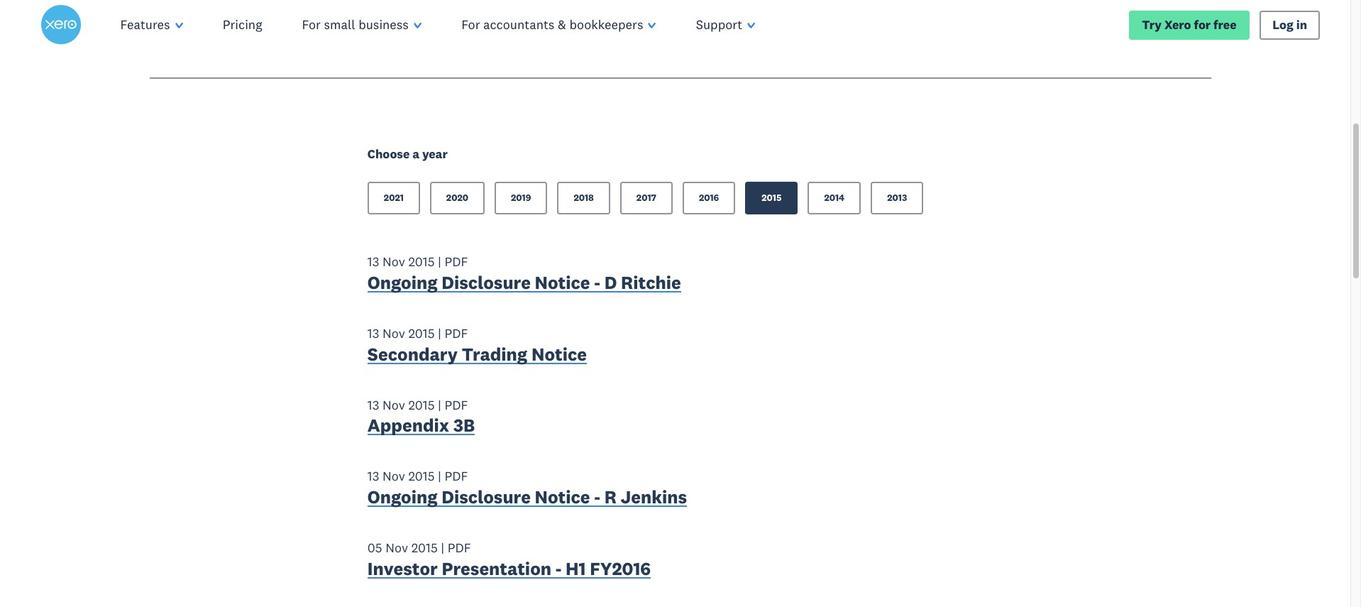Task type: describe. For each thing, give the bounding box(es) containing it.
2017 button
[[620, 182, 673, 215]]

pdf for appendix 3b
[[445, 397, 468, 413]]

accountants
[[484, 16, 555, 33]]

2020 button
[[430, 182, 485, 215]]

investor
[[368, 557, 438, 580]]

log in
[[1273, 17, 1308, 32]]

for for for accountants & bookkeepers
[[462, 16, 480, 33]]

investor
[[206, 28, 260, 48]]

try xero for free
[[1143, 17, 1237, 32]]

for accountants & bookkeepers
[[462, 16, 644, 33]]

h1
[[566, 557, 586, 580]]

r
[[605, 486, 617, 508]]

ongoing for ongoing disclosure notice - d ritchie
[[368, 271, 438, 294]]

disclosure for d
[[442, 271, 531, 294]]

small
[[324, 16, 355, 33]]

13 nov 2015 | pdf appendix 3b
[[368, 397, 475, 437]]

nov for ongoing disclosure notice - r jenkins
[[383, 468, 405, 484]]

| for investor presentation - h1 fy2016
[[441, 540, 445, 556]]

xero
[[1165, 17, 1192, 32]]

contact
[[150, 28, 202, 48]]

trading
[[462, 343, 528, 365]]

2021
[[384, 192, 404, 204]]

3b
[[454, 414, 475, 437]]

pricing link
[[203, 0, 282, 50]]

features button
[[100, 0, 203, 50]]

for small business button
[[282, 0, 442, 50]]

contact investor relations
[[150, 28, 322, 48]]

features
[[120, 16, 170, 33]]

notice for d
[[535, 271, 590, 294]]

| for ongoing disclosure notice - d ritchie
[[438, 254, 442, 270]]

business
[[359, 16, 409, 33]]

appendix
[[368, 414, 450, 437]]

- inside 05 nov 2015 | pdf investor presentation - h1 fy2016
[[556, 557, 562, 580]]

2019 button
[[495, 182, 548, 215]]

a
[[413, 147, 420, 162]]

secondary
[[368, 343, 458, 365]]

choose a year
[[368, 147, 448, 162]]

xero homepage image
[[41, 5, 81, 45]]

pdf for ongoing disclosure notice - d ritchie
[[445, 254, 468, 270]]

2015 for ongoing disclosure notice - d ritchie
[[409, 254, 435, 270]]

| for appendix 3b
[[438, 397, 442, 413]]

pdf for ongoing disclosure notice - r jenkins
[[445, 468, 468, 484]]

2015 for investor presentation - h1 fy2016
[[412, 540, 438, 556]]

| for ongoing disclosure notice - r jenkins
[[438, 468, 442, 484]]

ongoing disclosure notice - r jenkins link
[[368, 486, 687, 512]]

ongoing for ongoing disclosure notice - r jenkins
[[368, 486, 438, 508]]

relations
[[264, 28, 322, 48]]

- for d
[[594, 271, 601, 294]]

nov for appendix 3b
[[383, 397, 405, 413]]

2015 for ongoing disclosure notice - r jenkins
[[409, 468, 435, 484]]

2018
[[574, 192, 594, 204]]

log in link
[[1260, 10, 1321, 40]]

2013
[[888, 192, 908, 204]]

05
[[368, 540, 382, 556]]

d
[[605, 271, 617, 294]]

support
[[696, 16, 743, 33]]

bookkeepers
[[570, 16, 644, 33]]

presentation
[[442, 557, 552, 580]]

2017
[[637, 192, 657, 204]]

free
[[1214, 17, 1237, 32]]

try xero for free link
[[1130, 10, 1250, 40]]

2016 button
[[683, 182, 736, 215]]

13 for ongoing disclosure notice - d ritchie
[[368, 254, 379, 270]]

year
[[422, 147, 448, 162]]



Task type: locate. For each thing, give the bounding box(es) containing it.
pdf
[[445, 254, 468, 270], [445, 325, 468, 342], [445, 397, 468, 413], [445, 468, 468, 484], [448, 540, 471, 556]]

0 vertical spatial -
[[594, 271, 601, 294]]

2015 down appendix 3b link
[[409, 468, 435, 484]]

3 13 from the top
[[368, 397, 379, 413]]

nov inside 13 nov 2015 | pdf secondary trading notice
[[383, 325, 405, 342]]

nov inside 13 nov 2015 | pdf ongoing disclosure notice - d ritchie
[[383, 254, 405, 270]]

for for for small business
[[302, 16, 321, 33]]

2015 inside 05 nov 2015 | pdf investor presentation - h1 fy2016
[[412, 540, 438, 556]]

2015 button
[[746, 182, 798, 215]]

1 vertical spatial ongoing
[[368, 486, 438, 508]]

| down appendix 3b link
[[438, 468, 442, 484]]

1 disclosure from the top
[[442, 271, 531, 294]]

pdf up secondary trading notice link
[[445, 325, 468, 342]]

2019
[[511, 192, 531, 204]]

support button
[[676, 0, 776, 50]]

in
[[1297, 17, 1308, 32]]

ongoing inside 13 nov 2015 | pdf ongoing disclosure notice - r jenkins
[[368, 486, 438, 508]]

13 nov 2015 | pdf ongoing disclosure notice - d ritchie
[[368, 254, 681, 294]]

nov up investor
[[386, 540, 408, 556]]

2 vertical spatial -
[[556, 557, 562, 580]]

pdf inside the '13 nov 2015 | pdf appendix 3b'
[[445, 397, 468, 413]]

| up presentation
[[441, 540, 445, 556]]

notice left r
[[535, 486, 590, 508]]

2 for from the left
[[462, 16, 480, 33]]

notice right trading
[[532, 343, 587, 365]]

notice inside 13 nov 2015 | pdf ongoing disclosure notice - r jenkins
[[535, 486, 590, 508]]

pdf for secondary trading notice
[[445, 325, 468, 342]]

13
[[368, 254, 379, 270], [368, 325, 379, 342], [368, 397, 379, 413], [368, 468, 379, 484]]

secondary trading notice link
[[368, 343, 587, 369]]

13 up appendix
[[368, 397, 379, 413]]

notice inside 13 nov 2015 | pdf secondary trading notice
[[532, 343, 587, 365]]

13 inside 13 nov 2015 | pdf secondary trading notice
[[368, 325, 379, 342]]

2015 inside the '13 nov 2015 | pdf appendix 3b'
[[409, 397, 435, 413]]

|
[[438, 254, 442, 270], [438, 325, 442, 342], [438, 397, 442, 413], [438, 468, 442, 484], [441, 540, 445, 556]]

2015 up appendix 3b link
[[409, 397, 435, 413]]

2 ongoing from the top
[[368, 486, 438, 508]]

for
[[302, 16, 321, 33], [462, 16, 480, 33]]

pdf inside 13 nov 2015 | pdf ongoing disclosure notice - d ritchie
[[445, 254, 468, 270]]

13 inside 13 nov 2015 | pdf ongoing disclosure notice - d ritchie
[[368, 254, 379, 270]]

for small business
[[302, 16, 409, 33]]

13 for ongoing disclosure notice - r jenkins
[[368, 468, 379, 484]]

0 horizontal spatial for
[[302, 16, 321, 33]]

1 ongoing from the top
[[368, 271, 438, 294]]

13 down '2021' button
[[368, 254, 379, 270]]

disclosure up 13 nov 2015 | pdf secondary trading notice
[[442, 271, 531, 294]]

- inside 13 nov 2015 | pdf ongoing disclosure notice - r jenkins
[[594, 486, 601, 508]]

| inside 13 nov 2015 | pdf ongoing disclosure notice - d ritchie
[[438, 254, 442, 270]]

4 13 from the top
[[368, 468, 379, 484]]

ritchie
[[621, 271, 681, 294]]

| down the 2020 button
[[438, 254, 442, 270]]

| inside the '13 nov 2015 | pdf appendix 3b'
[[438, 397, 442, 413]]

2015
[[762, 192, 782, 204], [409, 254, 435, 270], [409, 325, 435, 342], [409, 397, 435, 413], [409, 468, 435, 484], [412, 540, 438, 556]]

13 up secondary
[[368, 325, 379, 342]]

ongoing disclosure notice - d ritchie link
[[368, 271, 681, 297]]

13 inside the '13 nov 2015 | pdf appendix 3b'
[[368, 397, 379, 413]]

| up secondary
[[438, 325, 442, 342]]

pdf inside 05 nov 2015 | pdf investor presentation - h1 fy2016
[[448, 540, 471, 556]]

2015 up secondary
[[409, 325, 435, 342]]

2014
[[825, 192, 845, 204]]

log
[[1273, 17, 1294, 32]]

2021 button
[[368, 182, 420, 215]]

fy2016
[[590, 557, 651, 580]]

- left h1
[[556, 557, 562, 580]]

investor presentation - h1 fy2016 link
[[368, 557, 651, 583]]

0 vertical spatial ongoing
[[368, 271, 438, 294]]

13 nov 2015 | pdf ongoing disclosure notice - r jenkins
[[368, 468, 687, 508]]

nov up secondary
[[383, 325, 405, 342]]

0 vertical spatial disclosure
[[442, 271, 531, 294]]

for left small
[[302, 16, 321, 33]]

13 nov 2015 | pdf secondary trading notice
[[368, 325, 587, 365]]

ongoing inside 13 nov 2015 | pdf ongoing disclosure notice - d ritchie
[[368, 271, 438, 294]]

05 nov 2015 | pdf investor presentation - h1 fy2016
[[368, 540, 651, 580]]

2015 for secondary trading notice
[[409, 325, 435, 342]]

disclosure
[[442, 271, 531, 294], [442, 486, 531, 508]]

-
[[594, 271, 601, 294], [594, 486, 601, 508], [556, 557, 562, 580]]

disclosure inside 13 nov 2015 | pdf ongoing disclosure notice - r jenkins
[[442, 486, 531, 508]]

| up appendix 3b link
[[438, 397, 442, 413]]

for left accountants
[[462, 16, 480, 33]]

nov
[[383, 254, 405, 270], [383, 325, 405, 342], [383, 397, 405, 413], [383, 468, 405, 484], [386, 540, 408, 556]]

- inside 13 nov 2015 | pdf ongoing disclosure notice - d ritchie
[[594, 271, 601, 294]]

contact investor relations link
[[150, 28, 322, 51]]

nov up appendix
[[383, 397, 405, 413]]

| inside 13 nov 2015 | pdf secondary trading notice
[[438, 325, 442, 342]]

2 vertical spatial notice
[[535, 486, 590, 508]]

1 horizontal spatial for
[[462, 16, 480, 33]]

nov inside 13 nov 2015 | pdf ongoing disclosure notice - r jenkins
[[383, 468, 405, 484]]

ongoing
[[368, 271, 438, 294], [368, 486, 438, 508]]

for accountants & bookkeepers button
[[442, 0, 676, 50]]

1 13 from the top
[[368, 254, 379, 270]]

notice for r
[[535, 486, 590, 508]]

13 inside 13 nov 2015 | pdf ongoing disclosure notice - r jenkins
[[368, 468, 379, 484]]

pdf up 3b
[[445, 397, 468, 413]]

pdf inside 13 nov 2015 | pdf ongoing disclosure notice - r jenkins
[[445, 468, 468, 484]]

1 for from the left
[[302, 16, 321, 33]]

13 down appendix
[[368, 468, 379, 484]]

2015 inside 13 nov 2015 | pdf ongoing disclosure notice - r jenkins
[[409, 468, 435, 484]]

pdf up presentation
[[448, 540, 471, 556]]

nov inside the '13 nov 2015 | pdf appendix 3b'
[[383, 397, 405, 413]]

pdf inside 13 nov 2015 | pdf secondary trading notice
[[445, 325, 468, 342]]

- for r
[[594, 486, 601, 508]]

nov down '2021' button
[[383, 254, 405, 270]]

2015 inside 13 nov 2015 | pdf secondary trading notice
[[409, 325, 435, 342]]

for
[[1195, 17, 1211, 32]]

1 vertical spatial notice
[[532, 343, 587, 365]]

pdf for investor presentation - h1 fy2016
[[448, 540, 471, 556]]

0 vertical spatial notice
[[535, 271, 590, 294]]

| inside 05 nov 2015 | pdf investor presentation - h1 fy2016
[[441, 540, 445, 556]]

appendix 3b link
[[368, 414, 475, 440]]

13 for appendix 3b
[[368, 397, 379, 413]]

13 for secondary trading notice
[[368, 325, 379, 342]]

2018 button
[[558, 182, 611, 215]]

pdf down 3b
[[445, 468, 468, 484]]

2013 button
[[871, 182, 924, 215]]

2015 inside button
[[762, 192, 782, 204]]

nov for secondary trading notice
[[383, 325, 405, 342]]

nov down appendix
[[383, 468, 405, 484]]

&
[[558, 16, 567, 33]]

2020
[[447, 192, 469, 204]]

2015 up investor
[[412, 540, 438, 556]]

disclosure for r
[[442, 486, 531, 508]]

2015 inside 13 nov 2015 | pdf ongoing disclosure notice - d ritchie
[[409, 254, 435, 270]]

nov inside 05 nov 2015 | pdf investor presentation - h1 fy2016
[[386, 540, 408, 556]]

notice inside 13 nov 2015 | pdf ongoing disclosure notice - d ritchie
[[535, 271, 590, 294]]

disclosure inside 13 nov 2015 | pdf ongoing disclosure notice - d ritchie
[[442, 271, 531, 294]]

disclosure up 05 nov 2015 | pdf investor presentation - h1 fy2016 at the bottom of page
[[442, 486, 531, 508]]

2015 for appendix 3b
[[409, 397, 435, 413]]

notice
[[535, 271, 590, 294], [532, 343, 587, 365], [535, 486, 590, 508]]

2015 right 2016
[[762, 192, 782, 204]]

- left r
[[594, 486, 601, 508]]

2015 down '2021' button
[[409, 254, 435, 270]]

- left d
[[594, 271, 601, 294]]

2 disclosure from the top
[[442, 486, 531, 508]]

pdf down the 2020 button
[[445, 254, 468, 270]]

| inside 13 nov 2015 | pdf ongoing disclosure notice - r jenkins
[[438, 468, 442, 484]]

nov for investor presentation - h1 fy2016
[[386, 540, 408, 556]]

| for secondary trading notice
[[438, 325, 442, 342]]

1 vertical spatial -
[[594, 486, 601, 508]]

choose
[[368, 147, 410, 162]]

2014 button
[[808, 182, 861, 215]]

jenkins
[[621, 486, 687, 508]]

try
[[1143, 17, 1162, 32]]

2 13 from the top
[[368, 325, 379, 342]]

1 vertical spatial disclosure
[[442, 486, 531, 508]]

notice left d
[[535, 271, 590, 294]]

pricing
[[223, 16, 262, 33]]

2016
[[699, 192, 719, 204]]

nov for ongoing disclosure notice - d ritchie
[[383, 254, 405, 270]]



Task type: vqa. For each thing, say whether or not it's contained in the screenshot.
- in the 13 Nov 2015 | PDF Ongoing Disclosure Notice - R Jenkins
yes



